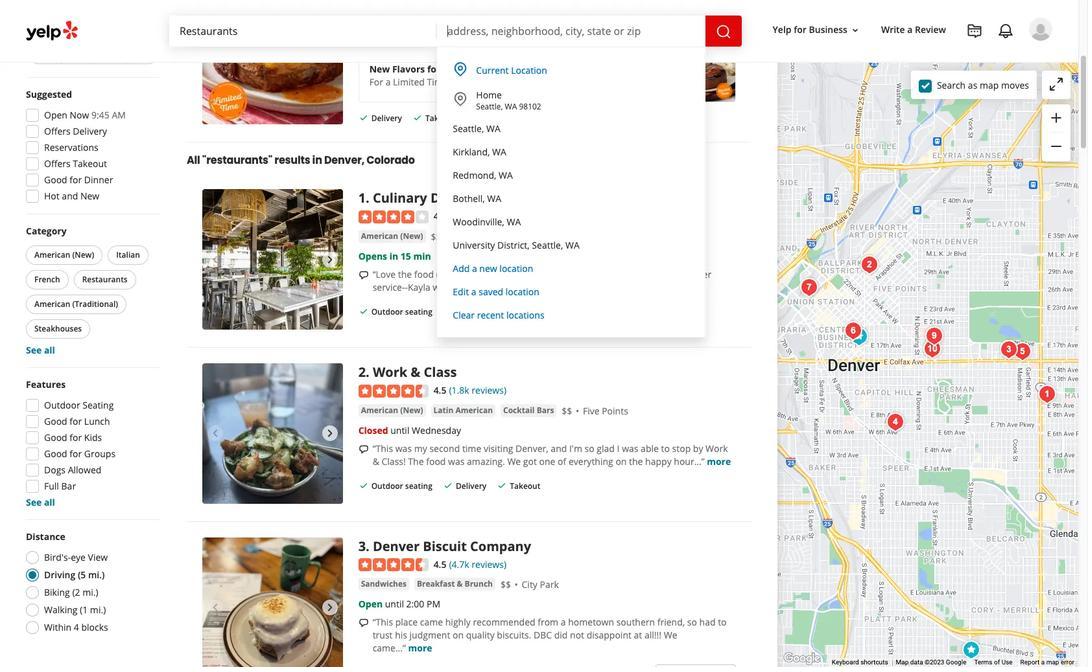Task type: describe. For each thing, give the bounding box(es) containing it.
latin
[[434, 405, 454, 416]]

oxzzi tea house image
[[959, 638, 984, 664]]

seattle, inside "link"
[[532, 239, 563, 252]]

new flavors for fall! for a limited time read more
[[369, 63, 501, 88]]

bothell, wa
[[453, 193, 501, 205]]

slideshow element for 1
[[202, 190, 343, 330]]

burgers link
[[390, 8, 425, 21]]

park
[[540, 579, 559, 592]]

0 horizontal spatial new
[[80, 190, 99, 202]]

driving (5 mi.)
[[44, 569, 105, 582]]

(new) for first american (new) link from the bottom of the page american (new) button
[[400, 405, 423, 416]]

map region
[[706, 25, 1088, 668]]

next image for 1 . culinary dropout
[[322, 252, 338, 268]]

southern
[[616, 617, 655, 629]]

quality
[[466, 630, 495, 642]]

limited
[[393, 76, 425, 88]]

keyboard shortcuts button
[[832, 659, 888, 668]]

french button
[[26, 270, 69, 290]]

search as map moves
[[937, 79, 1029, 91]]

a inside '"this place came highly recommended from a hometown southern friend, so had to trust his judgment on quality biscuits. dbc did not disappoint at all!!! we came…"'
[[561, 617, 566, 629]]

see all button for features
[[26, 497, 55, 509]]

nolan p. image
[[1029, 18, 1052, 41]]

add a new location link
[[445, 257, 695, 281]]

outdoor seating for work
[[371, 481, 432, 492]]

1 . culinary dropout
[[358, 190, 484, 207]]

open for open until 2:00 pm
[[358, 599, 383, 611]]

clear
[[453, 309, 475, 322]]

breakfast & brunch button
[[414, 579, 495, 592]]

previous image for 3
[[208, 600, 223, 616]]

awesome
[[628, 269, 669, 281]]

tavernetta image
[[796, 275, 822, 301]]

map for moves
[[980, 79, 999, 91]]

open for open now 9:45 am
[[44, 109, 67, 121]]

the
[[408, 456, 424, 468]]

16 speech v2 image
[[358, 270, 369, 281]]

wa for seattle, wa
[[486, 123, 500, 135]]

0 vertical spatial in
[[312, 153, 322, 168]]

4.5 for biscuit
[[434, 559, 446, 571]]

on inside "this was my second time visiting denver, and i'm so glad i was able to stop by work & class! the food was amazing. we got one of everything on the happy hour…"
[[616, 456, 627, 468]]

24 marker v2 image
[[453, 62, 468, 77]]

wa for kirkland, wa
[[492, 146, 506, 158]]

was right i in the bottom of the page
[[622, 443, 638, 455]]

potbelly sandwich shop image
[[846, 324, 872, 350]]

the porchetta house image
[[920, 336, 946, 362]]

their
[[558, 269, 578, 281]]

a for edit
[[471, 286, 476, 298]]

group containing category
[[23, 225, 161, 357]]

option group containing distance
[[22, 531, 161, 639]]

add a new location
[[453, 263, 533, 275]]

16 checkmark v2 image down the second
[[443, 481, 453, 491]]

restaurants
[[82, 274, 128, 285]]

Near text field
[[448, 24, 695, 38]]

culinary dropout image
[[1034, 382, 1060, 408]]

0 horizontal spatial denver,
[[324, 153, 365, 168]]

ruby tuesday image
[[202, 0, 343, 124]]

good for good for kids
[[44, 432, 67, 444]]

expand map image
[[1049, 76, 1064, 92]]

1 vertical spatial of
[[994, 660, 1000, 667]]

(4.7k reviews)
[[449, 559, 506, 571]]

redmond, wa link
[[445, 164, 695, 187]]

friend,
[[657, 617, 685, 629]]

outdoor for 2
[[371, 481, 403, 492]]

recent
[[477, 309, 504, 322]]

within
[[44, 622, 71, 634]]

takeout down got
[[510, 481, 540, 492]]

trust
[[373, 630, 393, 642]]

edit a saved location
[[453, 286, 539, 298]]

denver biscuit company link
[[373, 538, 531, 556]]

seattle, inside the home seattle, wa 98102
[[476, 101, 503, 112]]

we inside "this was my second time visiting denver, and i'm so glad i was able to stop by work & class! the food was amazing. we got one of everything on the happy hour…"
[[507, 456, 521, 468]]

write
[[881, 24, 905, 36]]

good for good for lunch
[[44, 416, 67, 428]]

outdoor inside group
[[44, 399, 80, 412]]

search
[[937, 79, 966, 91]]

burgers
[[392, 9, 423, 20]]

16 checkmark v2 image down edit
[[443, 307, 453, 317]]

open until 2:00 pm
[[358, 599, 440, 611]]

yelp for business
[[773, 24, 848, 36]]

reviews) for 2 . work & class
[[472, 385, 506, 397]]

a inside new flavors for fall! for a limited time read more
[[386, 76, 391, 88]]

home seattle, wa 98102
[[476, 89, 541, 112]]

4.2 star rating image
[[358, 211, 428, 224]]

eye
[[71, 552, 86, 564]]

southeast
[[452, 231, 495, 243]]

next image
[[322, 426, 338, 442]]

location for add a new location
[[500, 263, 533, 275]]

review
[[915, 24, 946, 36]]

0 horizontal spatial the
[[398, 269, 412, 281]]

american inside button
[[456, 405, 493, 416]]

(1.8k
[[449, 385, 469, 397]]

"this was my second time visiting denver, and i'm so glad i was able to stop by work & class! the food was amazing. we got one of everything on the happy hour…"
[[373, 443, 728, 468]]

a for report
[[1041, 660, 1045, 667]]

. for 1
[[366, 190, 369, 207]]

4.5 link for biscuit
[[434, 557, 446, 572]]

1 horizontal spatial 16 checkmark v2 image
[[412, 113, 423, 123]]

& inside "this was my second time visiting denver, and i'm so glad i was able to stop by work & class! the food was amazing. we got one of everything on the happy hour…"
[[373, 456, 379, 468]]

takeout down group!"
[[510, 307, 540, 318]]

0 vertical spatial and
[[62, 190, 78, 202]]

all for category
[[44, 344, 55, 357]]

more for culinary dropout
[[537, 282, 561, 294]]

wa for bothell, wa
[[487, 193, 501, 205]]

olive & finch image
[[922, 323, 948, 349]]

0 vertical spatial work
[[373, 364, 407, 381]]

1 vertical spatial american (new)
[[34, 250, 94, 261]]

walking (1 mi.)
[[44, 604, 106, 617]]

by
[[693, 443, 703, 455]]

results
[[274, 153, 310, 168]]

american up closed
[[361, 405, 398, 416]]

16 speech v2 image for 2
[[358, 445, 369, 455]]

redmond,
[[453, 169, 496, 182]]

to inside the "love the food (especially the pretzels!) and their drinks too! awesome customer service--kayla was great to our group!"
[[476, 282, 485, 294]]

at
[[634, 630, 642, 642]]

"this for work
[[373, 443, 393, 455]]

happy
[[645, 456, 672, 468]]

points
[[602, 405, 628, 417]]

fox run cafe image
[[1010, 339, 1036, 365]]

1 horizontal spatial the
[[482, 269, 496, 281]]

1 vertical spatial american (new) button
[[26, 246, 103, 265]]

1 vertical spatial american (traditional) button
[[26, 295, 127, 315]]

seating for &
[[405, 481, 432, 492]]

see for features
[[26, 497, 42, 509]]

salad button
[[358, 8, 385, 21]]

"this place came highly recommended from a hometown southern friend, so had to trust his judgment on quality biscuits. dbc did not disappoint at all!!! we came…"
[[373, 617, 727, 655]]

of inside "this was my second time visiting denver, and i'm so glad i was able to stop by work & class! the food was amazing. we got one of everything on the happy hour…"
[[558, 456, 566, 468]]

features
[[26, 379, 66, 391]]

see all for features
[[26, 497, 55, 509]]

"restaurants"
[[202, 153, 272, 168]]

terms of use
[[974, 660, 1013, 667]]

outdoor for 1
[[371, 307, 403, 318]]

breakfast & brunch
[[417, 579, 493, 590]]

1 horizontal spatial &
[[411, 364, 420, 381]]

for for groups
[[70, 448, 82, 460]]

for for dinner
[[70, 174, 82, 186]]

google
[[946, 660, 967, 667]]

drinks
[[580, 269, 606, 281]]

on inside '"this place came highly recommended from a hometown southern friend, so had to trust his judgment on quality biscuits. dbc did not disappoint at all!!! we came…"'
[[453, 630, 464, 642]]

cocktail
[[503, 405, 535, 416]]

mi.) for walking (1 mi.)
[[90, 604, 106, 617]]

Find text field
[[180, 24, 427, 38]]

. for 2
[[366, 364, 369, 381]]

american down french button
[[34, 299, 70, 310]]

within 4 blocks
[[44, 622, 108, 634]]

did
[[554, 630, 568, 642]]

16 chevron down v2 image
[[850, 25, 860, 35]]

and inside "this was my second time visiting denver, and i'm so glad i was able to stop by work & class! the food was amazing. we got one of everything on the happy hour…"
[[551, 443, 567, 455]]

culinary dropout link
[[373, 190, 484, 207]]

highly
[[445, 617, 471, 629]]

class
[[424, 364, 457, 381]]

american down category
[[34, 250, 70, 261]]

mi.) for biking (2 mi.)
[[82, 587, 98, 599]]

seattle, wa link
[[445, 117, 695, 141]]

customer
[[671, 269, 711, 281]]

16 checkmark v2 image down amazing.
[[497, 481, 507, 491]]

(649 reviews)
[[449, 210, 504, 223]]

$$ for denver biscuit company
[[501, 579, 511, 592]]

work inside "this was my second time visiting denver, and i'm so glad i was able to stop by work & class! the food was amazing. we got one of everything on the happy hour…"
[[706, 443, 728, 455]]

good for good for dinner
[[44, 174, 67, 186]]

angelo's taverna image
[[883, 410, 909, 435]]

so inside '"this place came highly recommended from a hometown southern friend, so had to trust his judgment on quality biscuits. dbc did not disappoint at all!!! we came…"'
[[687, 617, 697, 629]]

new
[[479, 263, 497, 275]]

food inside "this was my second time visiting denver, and i'm so glad i was able to stop by work & class! the food was amazing. we got one of everything on the happy hour…"
[[426, 456, 446, 468]]

bar
[[61, 481, 76, 493]]

to inside '"this place came highly recommended from a hometown southern friend, so had to trust his judgment on quality biscuits. dbc did not disappoint at all!!! we came…"'
[[718, 617, 727, 629]]

until for work
[[391, 425, 409, 437]]

(traditional) inside american (traditional) link
[[472, 9, 520, 20]]

dogs
[[44, 464, 66, 477]]

0 vertical spatial american (new)
[[361, 231, 423, 242]]

(2
[[72, 587, 80, 599]]

american right burgers
[[433, 9, 470, 20]]

zoom out image
[[1049, 139, 1064, 154]]

was up class!
[[395, 443, 412, 455]]

too!
[[609, 269, 625, 281]]

use
[[1002, 660, 1013, 667]]

1 next image from the top
[[322, 46, 338, 62]]

bird's-
[[44, 552, 71, 564]]

add
[[453, 263, 470, 275]]

min
[[413, 250, 431, 263]]

denver biscuit company image inside map "region"
[[996, 337, 1022, 363]]

0 vertical spatial american (traditional)
[[433, 9, 520, 20]]

wa for woodinville, wa
[[507, 216, 521, 228]]

american up opens
[[361, 231, 398, 242]]

time
[[462, 443, 481, 455]]

. for 3
[[366, 538, 369, 556]]

food inside the "love the food (especially the pretzels!) and their drinks too! awesome customer service--kayla was great to our group!"
[[414, 269, 434, 281]]

kirkland, wa link
[[445, 141, 695, 164]]

able
[[641, 443, 659, 455]]

2 . work & class
[[358, 364, 457, 381]]

"this for denver
[[373, 617, 393, 629]]

user actions element
[[762, 16, 1071, 96]]

see all button for category
[[26, 344, 55, 357]]

company
[[470, 538, 531, 556]]

for for business
[[794, 24, 807, 36]]

business
[[809, 24, 848, 36]]

delivery down open now 9:45 am
[[73, 125, 107, 137]]

delivery down the for
[[371, 113, 402, 124]]

map data ©2023 google
[[896, 660, 967, 667]]

five points
[[583, 405, 628, 417]]

(traditional) inside group
[[72, 299, 118, 310]]

keyboard
[[832, 660, 859, 667]]

1 slideshow element from the top
[[202, 0, 343, 124]]

4.2
[[434, 210, 446, 223]]

view
[[88, 552, 108, 564]]

we inside '"this place came highly recommended from a hometown southern friend, so had to trust his judgment on quality biscuits. dbc did not disappoint at all!!! we came…"'
[[664, 630, 677, 642]]

all for features
[[44, 497, 55, 509]]



Task type: locate. For each thing, give the bounding box(es) containing it.
None search field
[[169, 16, 744, 47]]

previous image for 1
[[208, 252, 223, 268]]

american (traditional) button up steakhouses
[[26, 295, 127, 315]]

(new) up 'closed until wednesday'
[[400, 405, 423, 416]]

we left got
[[507, 456, 521, 468]]

more right hour…"
[[707, 456, 731, 468]]

1 vertical spatial in
[[390, 250, 398, 263]]

on down i in the bottom of the page
[[616, 456, 627, 468]]

of left the use at the bottom right of page
[[994, 660, 1000, 667]]

"love
[[373, 269, 396, 281]]

1 previous image from the top
[[208, 46, 223, 62]]

dropout
[[431, 190, 484, 207]]

1 vertical spatial map
[[1046, 660, 1059, 667]]

and right hot
[[62, 190, 78, 202]]

& left class!
[[373, 456, 379, 468]]

(new) for middle american (new) button
[[72, 250, 94, 261]]

offers delivery
[[44, 125, 107, 137]]

0 vertical spatial of
[[558, 456, 566, 468]]

"this inside '"this place came highly recommended from a hometown southern friend, so had to trust his judgment on quality biscuits. dbc did not disappoint at all!!! we came…"'
[[373, 617, 393, 629]]

location down pretzels!)
[[506, 286, 539, 298]]

for up good for kids
[[70, 416, 82, 428]]

1 vertical spatial seating
[[405, 481, 432, 492]]

0 vertical spatial work & class image
[[857, 252, 883, 278]]

slideshow element for 2
[[202, 364, 343, 504]]

full
[[44, 481, 59, 493]]

0 horizontal spatial $$
[[431, 231, 441, 243]]

driving
[[44, 569, 75, 582]]

1 vertical spatial see
[[26, 497, 42, 509]]

$$ for culinary dropout
[[431, 231, 441, 243]]

$$ for work & class
[[562, 405, 572, 417]]

(new) up restaurants
[[72, 250, 94, 261]]

"this
[[373, 443, 393, 455], [373, 617, 393, 629]]

a right the for
[[386, 76, 391, 88]]

0 vertical spatial see all button
[[26, 344, 55, 357]]

delivery
[[371, 113, 402, 124], [73, 125, 107, 137], [456, 307, 487, 318], [456, 481, 487, 492]]

wa up the woodinville, wa
[[487, 193, 501, 205]]

seattle, down 'woodinville, wa' link
[[532, 239, 563, 252]]

salad link
[[358, 8, 385, 21]]

outdoor seating down class!
[[371, 481, 432, 492]]

the down able
[[629, 456, 643, 468]]

1 4.5 link from the top
[[434, 383, 446, 398]]

map
[[980, 79, 999, 91], [1046, 660, 1059, 667]]

0 vertical spatial 16 speech v2 image
[[358, 445, 369, 455]]

1 vertical spatial all
[[44, 497, 55, 509]]

9:45
[[92, 109, 110, 121]]

seattle, wa
[[453, 123, 500, 135]]

0 vertical spatial denver biscuit company image
[[996, 337, 1022, 363]]

more for work & class
[[707, 456, 731, 468]]

0 vertical spatial seattle,
[[476, 101, 503, 112]]

1 all from the top
[[44, 344, 55, 357]]

more down "judgment"
[[408, 643, 432, 655]]

1 . from the top
[[366, 190, 369, 207]]

0 vertical spatial outdoor
[[371, 307, 403, 318]]

2 vertical spatial (new)
[[400, 405, 423, 416]]

2 vertical spatial reviews)
[[472, 559, 506, 571]]

biscuits.
[[497, 630, 531, 642]]

flavors
[[392, 63, 425, 75]]

seattle,
[[476, 101, 503, 112], [453, 123, 484, 135], [532, 239, 563, 252]]

1 vertical spatial food
[[426, 456, 446, 468]]

a right edit
[[471, 286, 476, 298]]

0 vertical spatial $$
[[431, 231, 441, 243]]

american (new) link
[[358, 230, 426, 243], [358, 404, 426, 417]]

university
[[453, 239, 495, 252]]

0 vertical spatial american (traditional) button
[[430, 8, 523, 21]]

16 speech v2 image for 3
[[358, 619, 369, 629]]

wa for redmond, wa
[[499, 169, 513, 182]]

see all
[[26, 344, 55, 357], [26, 497, 55, 509]]

2 16 speech v2 image from the top
[[358, 619, 369, 629]]

cocktail bars button
[[501, 404, 557, 417]]

(649 reviews) link
[[449, 209, 504, 223]]

map
[[896, 660, 909, 667]]

american (traditional) inside group
[[34, 299, 118, 310]]

new inside new flavors for fall! for a limited time read more
[[369, 63, 390, 75]]

0 horizontal spatial on
[[453, 630, 464, 642]]

until right closed
[[391, 425, 409, 437]]

see for category
[[26, 344, 42, 357]]

1 vertical spatial and
[[539, 269, 556, 281]]

district,
[[497, 239, 530, 252]]

1 seating from the top
[[405, 307, 432, 318]]

good for good for groups
[[44, 448, 67, 460]]

16 speech v2 image down open until 2:00 pm
[[358, 619, 369, 629]]

1 vertical spatial (new)
[[72, 250, 94, 261]]

2 previous image from the top
[[208, 252, 223, 268]]

new up the for
[[369, 63, 390, 75]]

1 horizontal spatial work
[[706, 443, 728, 455]]

0 vertical spatial seating
[[405, 307, 432, 318]]

0 horizontal spatial in
[[312, 153, 322, 168]]

map for error
[[1046, 660, 1059, 667]]

bothell,
[[453, 193, 485, 205]]

(5
[[78, 569, 86, 582]]

american (new) button for first american (new) link from the bottom of the page
[[358, 404, 426, 417]]

16 checkmark v2 image
[[358, 113, 369, 123], [358, 307, 369, 317], [443, 307, 453, 317], [443, 481, 453, 491], [497, 481, 507, 491]]

american (new) link up 'closed until wednesday'
[[358, 404, 426, 417]]

1 see all button from the top
[[26, 344, 55, 357]]

a right add
[[472, 263, 477, 275]]

dbc
[[534, 630, 552, 642]]

4.5 link down class
[[434, 383, 446, 398]]

(new) for first american (new) link from the top american (new) button
[[400, 231, 423, 242]]

american down the (1.8k reviews)
[[456, 405, 493, 416]]

none field the find
[[180, 24, 427, 38]]

all down steakhouses button
[[44, 344, 55, 357]]

yelp for business button
[[768, 18, 866, 42]]

italian
[[116, 250, 140, 261]]

good down good for lunch
[[44, 432, 67, 444]]

4 slideshow element from the top
[[202, 538, 343, 668]]

american (new) button up french
[[26, 246, 103, 265]]

slideshow element for 3
[[202, 538, 343, 668]]

i'm
[[569, 443, 582, 455]]

good for groups
[[44, 448, 115, 460]]

dogs allowed
[[44, 464, 101, 477]]

delivery down amazing.
[[456, 481, 487, 492]]

open now 9:45 am
[[44, 109, 126, 121]]

recommended
[[473, 617, 535, 629]]

outdoor seating down -
[[371, 307, 432, 318]]

1 horizontal spatial so
[[687, 617, 697, 629]]

wa inside "link"
[[565, 239, 580, 252]]

the up our
[[482, 269, 496, 281]]

2 4.5 link from the top
[[434, 557, 446, 572]]

good up hot
[[44, 174, 67, 186]]

1 4.5 from the top
[[434, 385, 446, 397]]

2 offers from the top
[[44, 158, 70, 170]]

0 vertical spatial denver,
[[324, 153, 365, 168]]

wa down 'woodinville, wa' link
[[565, 239, 580, 252]]

16 checkmark v2 image down 16 speech v2 image
[[358, 307, 369, 317]]

0 vertical spatial see
[[26, 344, 42, 357]]

2 see all from the top
[[26, 497, 55, 509]]

google image
[[781, 651, 824, 668]]

for down good for lunch
[[70, 432, 82, 444]]

great
[[452, 282, 474, 294]]

0 vertical spatial we
[[507, 456, 521, 468]]

option group
[[22, 531, 161, 639]]

for
[[794, 24, 807, 36], [427, 63, 441, 75], [70, 174, 82, 186], [70, 416, 82, 428], [70, 432, 82, 444], [70, 448, 82, 460]]

1 vertical spatial reviews)
[[472, 385, 506, 397]]

was down the second
[[448, 456, 465, 468]]

group
[[22, 88, 161, 207], [1042, 104, 1071, 161], [23, 225, 161, 357], [22, 379, 161, 510]]

all
[[187, 153, 200, 168]]

16 speech v2 image
[[358, 445, 369, 455], [358, 619, 369, 629]]

0 vertical spatial (new)
[[400, 231, 423, 242]]

1 vertical spatial work & class image
[[202, 364, 343, 504]]

1 vertical spatial to
[[661, 443, 670, 455]]

more link for class
[[707, 456, 731, 468]]

hour…"
[[674, 456, 705, 468]]

1 vertical spatial american (new) link
[[358, 404, 426, 417]]

2 horizontal spatial &
[[457, 579, 463, 590]]

seattle, up kirkland,
[[453, 123, 484, 135]]

wa inside 'link'
[[499, 169, 513, 182]]

1 see all from the top
[[26, 344, 55, 357]]

1 horizontal spatial we
[[664, 630, 677, 642]]

1 horizontal spatial denver,
[[516, 443, 548, 455]]

offers down reservations
[[44, 158, 70, 170]]

breakfast & brunch link
[[414, 579, 495, 592]]

outdoor seating for culinary
[[371, 307, 432, 318]]

mi.) right the (1 on the left of page
[[90, 604, 106, 617]]

-
[[405, 282, 408, 294]]

0 vertical spatial on
[[616, 456, 627, 468]]

4.5 star rating image for denver
[[358, 559, 428, 572]]

0 horizontal spatial work
[[373, 364, 407, 381]]

group containing suggested
[[22, 88, 161, 207]]

0 horizontal spatial of
[[558, 456, 566, 468]]

see all button down full
[[26, 497, 55, 509]]

0 vertical spatial location
[[500, 263, 533, 275]]

1 vertical spatial "this
[[373, 617, 393, 629]]

1 vertical spatial 4.5 link
[[434, 557, 446, 572]]

location
[[500, 263, 533, 275], [506, 286, 539, 298]]

more link
[[537, 282, 561, 294], [707, 456, 731, 468], [408, 643, 432, 655]]

1 vertical spatial outdoor
[[44, 399, 80, 412]]

now
[[70, 109, 89, 121]]

1 vertical spatial new
[[80, 190, 99, 202]]

1 horizontal spatial on
[[616, 456, 627, 468]]

0 horizontal spatial so
[[585, 443, 594, 455]]

0 vertical spatial map
[[980, 79, 999, 91]]

came…"
[[373, 643, 406, 655]]

mi.) for driving (5 mi.)
[[88, 569, 105, 582]]

24 marker v2 image
[[453, 92, 468, 107]]

denver, inside "this was my second time visiting denver, and i'm so glad i was able to stop by work & class! the food was amazing. we got one of everything on the happy hour…"
[[516, 443, 548, 455]]

city
[[522, 579, 538, 592]]

search image
[[716, 24, 731, 39]]

2 vertical spatial $$
[[501, 579, 511, 592]]

to up happy
[[661, 443, 670, 455]]

0 vertical spatial all
[[44, 344, 55, 357]]

0 vertical spatial outdoor seating
[[371, 307, 432, 318]]

american (new)
[[361, 231, 423, 242], [34, 250, 94, 261], [361, 405, 423, 416]]

1 4.5 star rating image from the top
[[358, 385, 428, 398]]

open down suggested
[[44, 109, 67, 121]]

"this inside "this was my second time visiting denver, and i'm so glad i was able to stop by work & class! the food was amazing. we got one of everything on the happy hour…"
[[373, 443, 393, 455]]

1 horizontal spatial denver biscuit company image
[[996, 337, 1022, 363]]

more link down 'their'
[[537, 282, 561, 294]]

2 american (new) link from the top
[[358, 404, 426, 417]]

more down 'their'
[[537, 282, 561, 294]]

report a map error
[[1020, 660, 1075, 667]]

seattle, up seattle, wa
[[476, 101, 503, 112]]

for for kids
[[70, 432, 82, 444]]

see
[[26, 344, 42, 357], [26, 497, 42, 509]]

wa right kirkland,
[[492, 146, 506, 158]]

previous image
[[208, 46, 223, 62], [208, 252, 223, 268], [208, 426, 223, 442], [208, 600, 223, 616]]

a right "write"
[[907, 24, 913, 36]]

denver biscuit company image
[[996, 337, 1022, 363], [202, 538, 343, 668]]

1 horizontal spatial in
[[390, 250, 398, 263]]

16 speech v2 image down closed
[[358, 445, 369, 455]]

1 vertical spatial 16 speech v2 image
[[358, 619, 369, 629]]

good
[[44, 174, 67, 186], [44, 416, 67, 428], [44, 432, 67, 444], [44, 448, 67, 460]]

offers takeout
[[44, 158, 107, 170]]

the inside "this was my second time visiting denver, and i'm so glad i was able to stop by work & class! the food was amazing. we got one of everything on the happy hour…"
[[629, 456, 643, 468]]

new down dinner
[[80, 190, 99, 202]]

1 vertical spatial 4.5
[[434, 559, 446, 571]]

2 4.5 star rating image from the top
[[358, 559, 428, 572]]

so up everything
[[585, 443, 594, 455]]

home
[[476, 89, 502, 101]]

kids
[[84, 432, 102, 444]]

projects image
[[967, 23, 982, 39]]

0 vertical spatial "this
[[373, 443, 393, 455]]

bird's-eye view
[[44, 552, 108, 564]]

see all button down steakhouses button
[[26, 344, 55, 357]]

3 previous image from the top
[[208, 426, 223, 442]]

previous image for 2
[[208, 426, 223, 442]]

see all down steakhouses button
[[26, 344, 55, 357]]

notifications image
[[998, 23, 1014, 39]]

bars
[[537, 405, 554, 416]]

good up good for kids
[[44, 416, 67, 428]]

reservations
[[44, 141, 98, 154]]

3 . from the top
[[366, 538, 369, 556]]

(new) inside group
[[72, 250, 94, 261]]

1 see from the top
[[26, 344, 42, 357]]

price group
[[26, 23, 161, 67]]

wa right redmond,
[[499, 169, 513, 182]]

1 good from the top
[[44, 174, 67, 186]]

1 horizontal spatial more link
[[537, 282, 561, 294]]

and left i'm
[[551, 443, 567, 455]]

terms of use link
[[974, 660, 1013, 667]]

a for write
[[907, 24, 913, 36]]

american (new) up french
[[34, 250, 94, 261]]

&
[[411, 364, 420, 381], [373, 456, 379, 468], [457, 579, 463, 590]]

more link right hour…"
[[707, 456, 731, 468]]

more
[[477, 76, 501, 88], [537, 282, 561, 294], [707, 456, 731, 468], [408, 643, 432, 655]]

4.5 star rating image
[[358, 385, 428, 398], [358, 559, 428, 572]]

1 vertical spatial location
[[506, 286, 539, 298]]

map right as
[[980, 79, 999, 91]]

delivery down edit
[[456, 307, 487, 318]]

takeout up dinner
[[73, 158, 107, 170]]

five
[[583, 405, 600, 417]]

latin american link
[[431, 404, 495, 417]]

see up distance
[[26, 497, 42, 509]]

2 outdoor seating from the top
[[371, 481, 432, 492]]

to inside "this was my second time visiting denver, and i'm so glad i was able to stop by work & class! the food was amazing. we got one of everything on the happy hour…"
[[661, 443, 670, 455]]

1 16 speech v2 image from the top
[[358, 445, 369, 455]]

wa up kirkland, wa
[[486, 123, 500, 135]]

2 vertical spatial more link
[[408, 643, 432, 655]]

wednesday
[[412, 425, 461, 437]]

1 american (new) link from the top
[[358, 230, 426, 243]]

0 horizontal spatial 16 checkmark v2 image
[[358, 481, 369, 491]]

for up time
[[427, 63, 441, 75]]

seating for dropout
[[405, 307, 432, 318]]

2 see from the top
[[26, 497, 42, 509]]

report
[[1020, 660, 1040, 667]]

allowed
[[68, 464, 101, 477]]

1 vertical spatial 16 checkmark v2 image
[[497, 307, 507, 317]]

from
[[538, 617, 558, 629]]

2 "this from the top
[[373, 617, 393, 629]]

. left the denver on the bottom
[[366, 538, 369, 556]]

offers for offers takeout
[[44, 158, 70, 170]]

1 horizontal spatial (traditional)
[[472, 9, 520, 20]]

1 horizontal spatial to
[[661, 443, 670, 455]]

2 vertical spatial american (new) button
[[358, 404, 426, 417]]

culinary dropout image
[[202, 190, 343, 330]]

distance
[[26, 531, 65, 543]]

west saloon & kitchen image
[[841, 318, 866, 344]]

1 vertical spatial see all
[[26, 497, 55, 509]]

15
[[401, 250, 411, 263]]

location for edit a saved location
[[506, 286, 539, 298]]

1 vertical spatial seattle,
[[453, 123, 484, 135]]

time
[[427, 76, 448, 88]]

$$ right bars
[[562, 405, 572, 417]]

4.5 for &
[[434, 385, 446, 397]]

see all down full
[[26, 497, 55, 509]]

american (new) up 'closed until wednesday'
[[361, 405, 423, 416]]

(4.7k reviews) link
[[449, 557, 506, 572]]

offers for offers delivery
[[44, 125, 70, 137]]

we down friend,
[[664, 630, 677, 642]]

0 vertical spatial so
[[585, 443, 594, 455]]

16 checkmark v2 image up colorado
[[358, 113, 369, 123]]

all!!!
[[645, 630, 661, 642]]

woodinville,
[[453, 216, 504, 228]]

2 4.5 from the top
[[434, 559, 446, 571]]

so inside "this was my second time visiting denver, and i'm so glad i was able to stop by work & class! the food was amazing. we got one of everything on the happy hour…"
[[585, 443, 594, 455]]

all down full
[[44, 497, 55, 509]]

takeout down 24 marker v2 icon
[[425, 113, 456, 124]]

0 horizontal spatial we
[[507, 456, 521, 468]]

0 vertical spatial food
[[414, 269, 434, 281]]

work right the by
[[706, 443, 728, 455]]

16 checkmark v2 image
[[412, 113, 423, 123], [497, 307, 507, 317], [358, 481, 369, 491]]

2 see all button from the top
[[26, 497, 55, 509]]

work & class image
[[857, 252, 883, 278], [202, 364, 343, 504]]

0 vertical spatial 16 checkmark v2 image
[[412, 113, 423, 123]]

was inside the "love the food (especially the pretzels!) and their drinks too! awesome customer service--kayla was great to our group!"
[[433, 282, 449, 294]]

(traditional) down restaurants button
[[72, 299, 118, 310]]

more inside new flavors for fall! for a limited time read more
[[477, 76, 501, 88]]

edit
[[453, 286, 469, 298]]

was
[[433, 282, 449, 294], [395, 443, 412, 455], [622, 443, 638, 455], [448, 456, 465, 468]]

"this up class!
[[373, 443, 393, 455]]

1 horizontal spatial of
[[994, 660, 1000, 667]]

1 vertical spatial &
[[373, 456, 379, 468]]

(4.7k
[[449, 559, 469, 571]]

until for denver
[[385, 599, 404, 611]]

for
[[369, 76, 383, 88]]

glad
[[597, 443, 615, 455]]

next image for 3 . denver biscuit company
[[322, 600, 338, 616]]

1 horizontal spatial $$
[[501, 579, 511, 592]]

2 . from the top
[[366, 364, 369, 381]]

0 vertical spatial open
[[44, 109, 67, 121]]

reviews) for 3 . denver biscuit company
[[472, 559, 506, 571]]

1 "this from the top
[[373, 443, 393, 455]]

denver,
[[324, 153, 365, 168], [516, 443, 548, 455]]

0 vertical spatial new
[[369, 63, 390, 75]]

salad
[[361, 9, 382, 20]]

not
[[570, 630, 584, 642]]

next image
[[322, 46, 338, 62], [322, 252, 338, 268], [322, 600, 338, 616]]

4.5 down 3 . denver biscuit company
[[434, 559, 446, 571]]

None field
[[180, 24, 427, 38], [448, 24, 695, 38], [448, 24, 695, 38]]

& inside button
[[457, 579, 463, 590]]

4.5 star rating image for work
[[358, 385, 428, 398]]

more link for company
[[408, 643, 432, 655]]

open down sandwiches button
[[358, 599, 383, 611]]

for inside yelp for business button
[[794, 24, 807, 36]]

reviews) for 1 . culinary dropout
[[470, 210, 504, 223]]

location up group!"
[[500, 263, 533, 275]]

1 vertical spatial see all button
[[26, 497, 55, 509]]

0 horizontal spatial open
[[44, 109, 67, 121]]

and inside the "love the food (especially the pretzels!) and their drinks too! awesome customer service--kayla was great to our group!"
[[539, 269, 556, 281]]

was left edit
[[433, 282, 449, 294]]

disappoint
[[587, 630, 632, 642]]

2 slideshow element from the top
[[202, 190, 343, 330]]

0 vertical spatial 4.5 link
[[434, 383, 446, 398]]

zoom in image
[[1049, 110, 1064, 126]]

and
[[62, 190, 78, 202], [539, 269, 556, 281], [551, 443, 567, 455]]

  text field
[[448, 24, 695, 38]]

saved
[[479, 286, 503, 298]]

reviews) down bothell, wa
[[470, 210, 504, 223]]

and left 'their'
[[539, 269, 556, 281]]

2 seating from the top
[[405, 481, 432, 492]]

. left work & class link
[[366, 364, 369, 381]]

for for lunch
[[70, 416, 82, 428]]

1 outdoor seating from the top
[[371, 307, 432, 318]]

1 vertical spatial open
[[358, 599, 383, 611]]

3 next image from the top
[[322, 600, 338, 616]]

denver, up got
[[516, 443, 548, 455]]

outdoor down class!
[[371, 481, 403, 492]]

group containing features
[[22, 379, 161, 510]]

(traditional)
[[472, 9, 520, 20], [72, 299, 118, 310]]

1 vertical spatial (traditional)
[[72, 299, 118, 310]]

0 vertical spatial &
[[411, 364, 420, 381]]

write a review
[[881, 24, 946, 36]]

more for denver biscuit company
[[408, 643, 432, 655]]

2 all from the top
[[44, 497, 55, 509]]

for inside new flavors for fall! for a limited time read more
[[427, 63, 441, 75]]

slideshow element
[[202, 0, 343, 124], [202, 190, 343, 330], [202, 364, 343, 504], [202, 538, 343, 668]]

offers up reservations
[[44, 125, 70, 137]]

a for add
[[472, 263, 477, 275]]

map left the error
[[1046, 660, 1059, 667]]

4.5 link for &
[[434, 383, 446, 398]]

until left 2:00
[[385, 599, 404, 611]]

3 . denver biscuit company
[[358, 538, 531, 556]]

& left brunch
[[457, 579, 463, 590]]

place
[[395, 617, 418, 629]]

wa
[[505, 101, 517, 112], [486, 123, 500, 135], [492, 146, 506, 158], [499, 169, 513, 182], [487, 193, 501, 205], [507, 216, 521, 228], [565, 239, 580, 252]]

4.5 link
[[434, 383, 446, 398], [434, 557, 446, 572]]

latin american button
[[431, 404, 495, 417]]

1 horizontal spatial work & class image
[[857, 252, 883, 278]]

0 vertical spatial more link
[[537, 282, 561, 294]]

1 offers from the top
[[44, 125, 70, 137]]

1 horizontal spatial new
[[369, 63, 390, 75]]

2 horizontal spatial the
[[629, 456, 643, 468]]

2 vertical spatial american (new)
[[361, 405, 423, 416]]

1 vertical spatial denver biscuit company image
[[202, 538, 343, 668]]

american (traditional) button up 24 marker v2 image
[[430, 8, 523, 21]]

2 horizontal spatial 16 checkmark v2 image
[[497, 307, 507, 317]]

2 good from the top
[[44, 416, 67, 428]]

full bar
[[44, 481, 76, 493]]

4 good from the top
[[44, 448, 67, 460]]

to
[[476, 282, 485, 294], [661, 443, 670, 455], [718, 617, 727, 629]]

(especially
[[436, 269, 480, 281]]

3 slideshow element from the top
[[202, 364, 343, 504]]

2 vertical spatial and
[[551, 443, 567, 455]]

98102
[[519, 101, 541, 112]]

1 horizontal spatial map
[[1046, 660, 1059, 667]]

0 horizontal spatial more link
[[408, 643, 432, 655]]

& left class
[[411, 364, 420, 381]]

food down the second
[[426, 456, 446, 468]]

2 next image from the top
[[322, 252, 338, 268]]

0 horizontal spatial american (traditional)
[[34, 299, 118, 310]]

0 vertical spatial until
[[391, 425, 409, 437]]

3 good from the top
[[44, 432, 67, 444]]

wa inside the home seattle, wa 98102
[[505, 101, 517, 112]]

4.5 link down 3 . denver biscuit company
[[434, 557, 446, 572]]

see all for category
[[26, 344, 55, 357]]

4 previous image from the top
[[208, 600, 223, 616]]

work & class image inside map "region"
[[857, 252, 883, 278]]

american (new) button for first american (new) link from the top
[[358, 230, 426, 243]]



Task type: vqa. For each thing, say whether or not it's contained in the screenshot.
2 Previous image
yes



